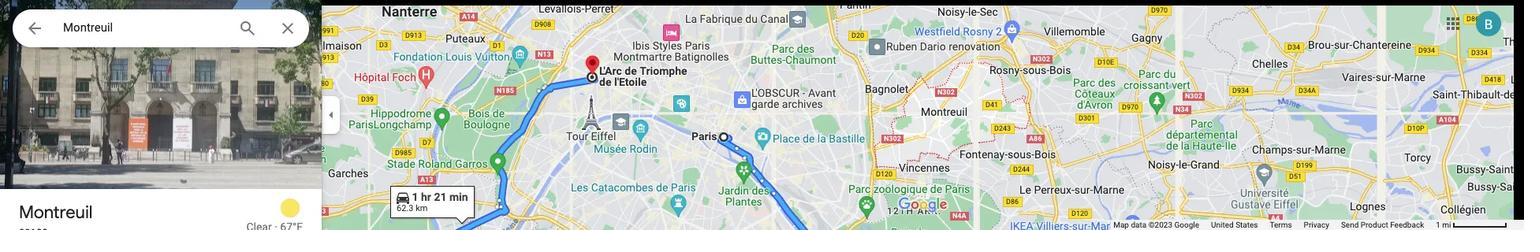 Task type: vqa. For each thing, say whether or not it's contained in the screenshot.
Send
yes



Task type: describe. For each thing, give the bounding box(es) containing it.
©2023
[[1149, 221, 1173, 230]]

states
[[1236, 221, 1259, 230]]

united
[[1212, 221, 1234, 230]]

map
[[1114, 221, 1130, 230]]

terms
[[1270, 221, 1293, 230]]

data
[[1132, 221, 1147, 230]]

none field inside montreuil field
[[63, 18, 226, 37]]

montreuil weather image
[[278, 196, 303, 221]]

google
[[1175, 221, 1200, 230]]

Montreuil field
[[13, 9, 309, 47]]

montreuil main content
[[0, 0, 322, 230]]

1 mi button
[[1437, 221, 1508, 230]]

montreuil
[[19, 202, 93, 224]]

send product feedback
[[1342, 221, 1425, 230]]

united states button
[[1212, 220, 1259, 230]]



Task type: locate. For each thing, give the bounding box(es) containing it.
privacy button
[[1304, 220, 1330, 230]]

mi
[[1443, 221, 1452, 230]]

None field
[[63, 18, 226, 37]]

collapse side panel image
[[323, 106, 340, 124]]

google maps element
[[0, 0, 1525, 230]]

 button
[[13, 9, 57, 50]]

footer inside google maps element
[[1114, 220, 1437, 230]]

terms button
[[1270, 220, 1293, 230]]

map data ©2023 google
[[1114, 221, 1200, 230]]

 search field
[[13, 9, 309, 50]]


[[25, 17, 44, 39]]

feedback
[[1391, 221, 1425, 230]]

1
[[1437, 221, 1441, 230]]

send product feedback button
[[1342, 220, 1425, 230]]

united states
[[1212, 221, 1259, 230]]

footer
[[1114, 220, 1437, 230]]

1 mi
[[1437, 221, 1452, 230]]

product
[[1361, 221, 1389, 230]]

send
[[1342, 221, 1359, 230]]

footer containing map data ©2023 google
[[1114, 220, 1437, 230]]

privacy
[[1304, 221, 1330, 230]]



